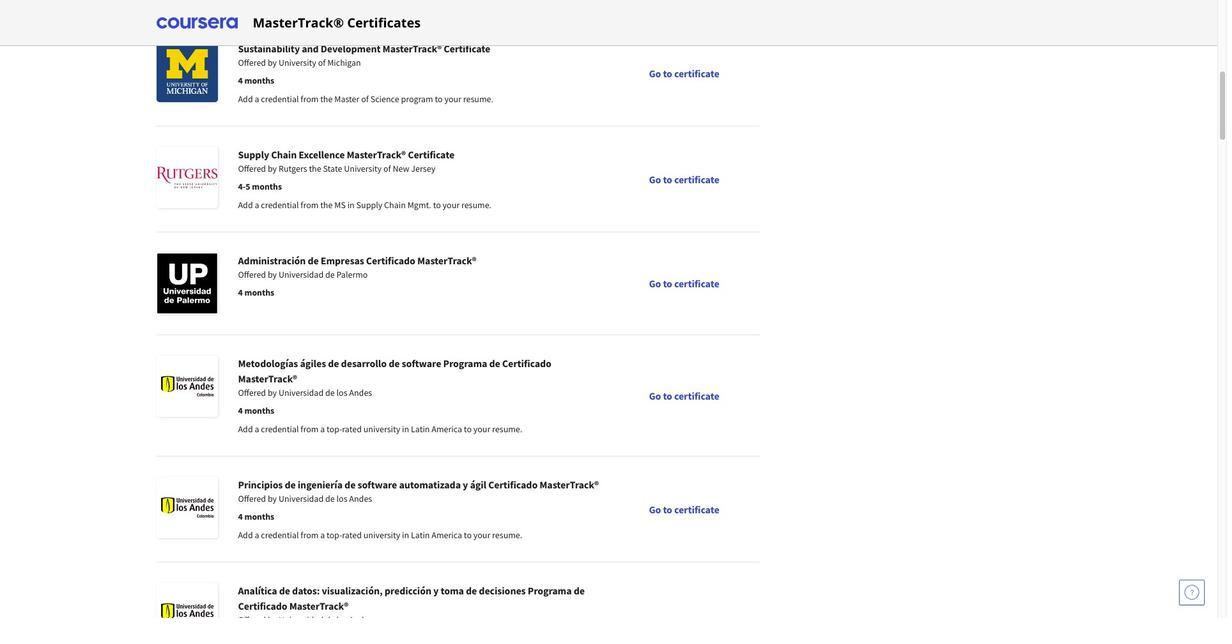 Task type: locate. For each thing, give the bounding box(es) containing it.
offered inside supply chain excellence mastertrack® certificate offered by rutgers the state university of new jersey 4-5 months
[[238, 163, 266, 175]]

0 vertical spatial top-
[[327, 424, 342, 435]]

by down administración
[[268, 269, 277, 281]]

go to certificate
[[649, 67, 720, 80], [649, 173, 720, 186], [649, 278, 720, 290], [649, 390, 720, 403], [649, 504, 720, 516]]

rated for desarrollo
[[342, 424, 362, 435]]

1 vertical spatial y
[[434, 585, 439, 598]]

1 add a credential from a top-rated university in latin america to your resume. from the top
[[238, 424, 523, 435]]

go to certificate for administración de empresas certificado mastertrack®
[[649, 278, 720, 290]]

4 inside the principios de ingeniería de software automatizada y ágil certificado mastertrack® offered by universidad de los andes 4 months
[[238, 512, 243, 523]]

principios de ingeniería de software automatizada y ágil certificado mastertrack® offered by universidad de los andes 4 months
[[238, 479, 599, 523]]

by left rutgers
[[268, 163, 277, 175]]

a down sustainability
[[255, 93, 259, 105]]

3 by from the top
[[268, 269, 277, 281]]

chain left "mgmt."
[[384, 199, 406, 211]]

offered inside sustainability and development mastertrack® certificate offered by university of michigan 4 months
[[238, 57, 266, 68]]

universidad down administración
[[279, 269, 324, 281]]

1 offered from the top
[[238, 57, 266, 68]]

certificate inside sustainability and development mastertrack® certificate offered by university of michigan 4 months
[[444, 42, 491, 55]]

state
[[323, 163, 342, 175]]

0 vertical spatial universidad
[[279, 269, 324, 281]]

2 university from the top
[[364, 530, 400, 542]]

by down metodologías
[[268, 387, 277, 399]]

from
[[301, 93, 319, 105], [301, 199, 319, 211], [301, 424, 319, 435], [301, 530, 319, 542]]

latin for software
[[411, 424, 430, 435]]

4 down metodologías
[[238, 405, 243, 417]]

university down metodologías ágiles de desarrollo de software programa de  certificado mastertrack® offered by universidad de los andes 4 months
[[364, 424, 400, 435]]

0 vertical spatial programa
[[443, 357, 487, 370]]

5 offered from the top
[[238, 494, 266, 505]]

certificate for administración de empresas certificado mastertrack®
[[675, 278, 720, 290]]

toma
[[441, 585, 464, 598]]

supply right the ms
[[357, 199, 383, 211]]

3 universidad de los andes image from the top
[[156, 584, 218, 619]]

los inside the principios de ingeniería de software automatizada y ágil certificado mastertrack® offered by universidad de los andes 4 months
[[337, 494, 348, 505]]

of right the master
[[361, 93, 369, 105]]

universidad down ágiles
[[279, 387, 324, 399]]

5 go from the top
[[649, 504, 661, 516]]

de
[[308, 254, 319, 267], [325, 269, 335, 281], [328, 357, 339, 370], [389, 357, 400, 370], [489, 357, 500, 370], [325, 387, 335, 399], [285, 479, 296, 492], [345, 479, 356, 492], [325, 494, 335, 505], [279, 585, 290, 598], [466, 585, 477, 598], [574, 585, 585, 598]]

university down and
[[279, 57, 316, 68]]

go to certificate for principios de ingeniería de software automatizada y ágil certificado mastertrack®
[[649, 504, 720, 516]]

1 vertical spatial the
[[309, 163, 321, 175]]

a up principios
[[255, 424, 259, 435]]

4
[[238, 75, 243, 86], [238, 287, 243, 299], [238, 405, 243, 417], [238, 512, 243, 523]]

credential down rutgers
[[261, 199, 299, 211]]

universidad de los andes image for metodologías
[[156, 356, 218, 418]]

0 horizontal spatial chain
[[271, 148, 297, 161]]

offered down principios
[[238, 494, 266, 505]]

1 vertical spatial in
[[402, 424, 409, 435]]

analítica de datos: visualización, predicción y toma de decisiones programa de certificado mastertrack®
[[238, 585, 585, 613]]

offered for sustainability
[[238, 57, 266, 68]]

university
[[364, 424, 400, 435], [364, 530, 400, 542]]

4 down sustainability
[[238, 75, 243, 86]]

1 horizontal spatial software
[[402, 357, 441, 370]]

1 horizontal spatial chain
[[384, 199, 406, 211]]

software right desarrollo
[[402, 357, 441, 370]]

america up automatizada
[[432, 424, 462, 435]]

university
[[279, 57, 316, 68], [344, 163, 382, 175]]

andes inside the principios de ingeniería de software automatizada y ágil certificado mastertrack® offered by universidad de los andes 4 months
[[349, 494, 372, 505]]

0 vertical spatial supply
[[238, 148, 269, 161]]

3 4 from the top
[[238, 405, 243, 417]]

1 4 from the top
[[238, 75, 243, 86]]

los down desarrollo
[[337, 387, 348, 399]]

automatizada
[[399, 479, 461, 492]]

months inside the principios de ingeniería de software automatizada y ágil certificado mastertrack® offered by universidad de los andes 4 months
[[245, 512, 274, 523]]

1 go to certificate from the top
[[649, 67, 720, 80]]

1 horizontal spatial university
[[344, 163, 382, 175]]

of down and
[[318, 57, 326, 68]]

andes for desarrollo
[[349, 387, 372, 399]]

1 vertical spatial add a credential from a top-rated university in latin america to your resume.
[[238, 530, 523, 542]]

4 offered from the top
[[238, 387, 266, 399]]

1 university from the top
[[364, 424, 400, 435]]

2 rated from the top
[[342, 530, 362, 542]]

sustainability
[[238, 42, 300, 55]]

mastertrack®
[[253, 14, 344, 31], [383, 42, 442, 55], [347, 148, 406, 161], [418, 254, 477, 267], [238, 373, 297, 386], [540, 479, 599, 492], [289, 600, 349, 613]]

y left "ágil"
[[463, 479, 468, 492]]

programa
[[443, 357, 487, 370], [528, 585, 572, 598]]

months down principios
[[245, 512, 274, 523]]

4 by from the top
[[268, 387, 277, 399]]

2 certificate from the top
[[675, 173, 720, 186]]

universidad inside metodologías ágiles de desarrollo de software programa de  certificado mastertrack® offered by universidad de los andes 4 months
[[279, 387, 324, 399]]

university for de
[[364, 424, 400, 435]]

latin down the principios de ingeniería de software automatizada y ágil certificado mastertrack® offered by universidad de los andes 4 months
[[411, 530, 430, 542]]

certificado inside administración de empresas certificado mastertrack® offered by universidad de palermo 4 months
[[366, 254, 416, 267]]

4 inside metodologías ágiles de desarrollo de software programa de  certificado mastertrack® offered by universidad de los andes 4 months
[[238, 405, 243, 417]]

5 by from the top
[[268, 494, 277, 505]]

add down 5
[[238, 199, 253, 211]]

3 add from the top
[[238, 424, 253, 435]]

by down sustainability
[[268, 57, 277, 68]]

metodologías ágiles de desarrollo de software programa de  certificado mastertrack® offered by universidad de los andes 4 months
[[238, 357, 552, 417]]

offered down sustainability
[[238, 57, 266, 68]]

0 vertical spatial software
[[402, 357, 441, 370]]

1 vertical spatial andes
[[349, 494, 372, 505]]

credential down sustainability
[[261, 93, 299, 105]]

the for excellence
[[320, 199, 333, 211]]

1 vertical spatial programa
[[528, 585, 572, 598]]

latin down metodologías ágiles de desarrollo de software programa de  certificado mastertrack® offered by universidad de los andes 4 months
[[411, 424, 430, 435]]

from for de
[[301, 530, 319, 542]]

to
[[663, 67, 673, 80], [435, 93, 443, 105], [663, 173, 673, 186], [433, 199, 441, 211], [663, 278, 673, 290], [663, 390, 673, 403], [464, 424, 472, 435], [663, 504, 673, 516], [464, 530, 472, 542]]

add a credential from a top-rated university in latin america to your resume. down metodologías ágiles de desarrollo de software programa de  certificado mastertrack® offered by universidad de los andes 4 months
[[238, 424, 523, 435]]

1 vertical spatial of
[[361, 93, 369, 105]]

1 horizontal spatial of
[[361, 93, 369, 105]]

offered
[[238, 57, 266, 68], [238, 163, 266, 175], [238, 269, 266, 281], [238, 387, 266, 399], [238, 494, 266, 505]]

a for principios
[[255, 530, 259, 542]]

los inside metodologías ágiles de desarrollo de software programa de  certificado mastertrack® offered by universidad de los andes 4 months
[[337, 387, 348, 399]]

universidad de los andes image inside analítica de datos: visualización, predicción y toma de decisiones programa de certificado mastertrack® link
[[156, 584, 218, 619]]

5 certificate from the top
[[675, 504, 720, 516]]

go to certificate for supply chain excellence mastertrack® certificate
[[649, 173, 720, 186]]

america down the principios de ingeniería de software automatizada y ágil certificado mastertrack® offered by universidad de los andes 4 months
[[432, 530, 462, 542]]

software left automatizada
[[358, 479, 397, 492]]

add a credential from a top-rated university in latin america to your resume. for software
[[238, 530, 523, 542]]

months down metodologías
[[245, 405, 274, 417]]

programa inside analítica de datos: visualización, predicción y toma de decisiones programa de certificado mastertrack®
[[528, 585, 572, 598]]

0 vertical spatial certificate
[[444, 42, 491, 55]]

1 vertical spatial supply
[[357, 199, 383, 211]]

2 horizontal spatial of
[[384, 163, 391, 175]]

1 vertical spatial top-
[[327, 530, 342, 542]]

the inside supply chain excellence mastertrack® certificate offered by rutgers the state university of new jersey 4-5 months
[[309, 163, 321, 175]]

metodologías
[[238, 357, 298, 370]]

2 by from the top
[[268, 163, 277, 175]]

1 vertical spatial latin
[[411, 530, 430, 542]]

2 go to certificate from the top
[[649, 173, 720, 186]]

2 los from the top
[[337, 494, 348, 505]]

3 from from the top
[[301, 424, 319, 435]]

universidad inside the principios de ingeniería de software automatizada y ágil certificado mastertrack® offered by universidad de los andes 4 months
[[279, 494, 324, 505]]

mastertrack® inside supply chain excellence mastertrack® certificate offered by rutgers the state university of new jersey 4-5 months
[[347, 148, 406, 161]]

los
[[337, 387, 348, 399], [337, 494, 348, 505]]

your right "mgmt."
[[443, 199, 460, 211]]

0 vertical spatial university
[[364, 424, 400, 435]]

from up ingeniería
[[301, 424, 319, 435]]

the left the ms
[[320, 199, 333, 211]]

5 go to certificate from the top
[[649, 504, 720, 516]]

add for metodologías ágiles de desarrollo de software programa de  certificado mastertrack®
[[238, 424, 253, 435]]

1 andes from the top
[[349, 387, 372, 399]]

1 from from the top
[[301, 93, 319, 105]]

2 vertical spatial in
[[402, 530, 409, 542]]

in down metodologías ágiles de desarrollo de software programa de  certificado mastertrack® offered by universidad de los andes 4 months
[[402, 424, 409, 435]]

add up principios
[[238, 424, 253, 435]]

2 latin from the top
[[411, 530, 430, 542]]

0 horizontal spatial of
[[318, 57, 326, 68]]

add down sustainability
[[238, 93, 253, 105]]

1 vertical spatial rated
[[342, 530, 362, 542]]

by
[[268, 57, 277, 68], [268, 163, 277, 175], [268, 269, 277, 281], [268, 387, 277, 399], [268, 494, 277, 505]]

0 vertical spatial add a credential from a top-rated university in latin america to your resume.
[[238, 424, 523, 435]]

by inside sustainability and development mastertrack® certificate offered by university of michigan 4 months
[[268, 57, 277, 68]]

4 4 from the top
[[238, 512, 243, 523]]

1 vertical spatial los
[[337, 494, 348, 505]]

add for supply chain excellence mastertrack® certificate
[[238, 199, 253, 211]]

from left the master
[[301, 93, 319, 105]]

ingeniería
[[298, 479, 343, 492]]

2 4 from the top
[[238, 287, 243, 299]]

andes
[[349, 387, 372, 399], [349, 494, 372, 505]]

predicción
[[385, 585, 432, 598]]

visualización,
[[322, 585, 383, 598]]

months down administración
[[245, 287, 274, 299]]

0 vertical spatial of
[[318, 57, 326, 68]]

0 vertical spatial universidad de los andes image
[[156, 356, 218, 418]]

offered inside the principios de ingeniería de software automatizada y ágil certificado mastertrack® offered by universidad de los andes 4 months
[[238, 494, 266, 505]]

top- up ingeniería
[[327, 424, 342, 435]]

1 los from the top
[[337, 387, 348, 399]]

1 vertical spatial university
[[344, 163, 382, 175]]

1 vertical spatial america
[[432, 530, 462, 542]]

months down sustainability
[[245, 75, 274, 86]]

by inside supply chain excellence mastertrack® certificate offered by rutgers the state university of new jersey 4-5 months
[[268, 163, 277, 175]]

3 certificate from the top
[[675, 278, 720, 290]]

4 down principios
[[238, 512, 243, 523]]

universidad down ingeniería
[[279, 494, 324, 505]]

offered down administración
[[238, 269, 266, 281]]

4 go from the top
[[649, 390, 661, 403]]

software
[[402, 357, 441, 370], [358, 479, 397, 492]]

1 latin from the top
[[411, 424, 430, 435]]

in
[[348, 199, 355, 211], [402, 424, 409, 435], [402, 530, 409, 542]]

coursera image
[[156, 12, 238, 33]]

1 by from the top
[[268, 57, 277, 68]]

2 andes from the top
[[349, 494, 372, 505]]

3 offered from the top
[[238, 269, 266, 281]]

2 vertical spatial universidad de los andes image
[[156, 584, 218, 619]]

offered inside metodologías ágiles de desarrollo de software programa de  certificado mastertrack® offered by universidad de los andes 4 months
[[238, 387, 266, 399]]

0 vertical spatial latin
[[411, 424, 430, 435]]

0 horizontal spatial programa
[[443, 357, 487, 370]]

1 vertical spatial university
[[364, 530, 400, 542]]

go
[[649, 67, 661, 80], [649, 173, 661, 186], [649, 278, 661, 290], [649, 390, 661, 403], [649, 504, 661, 516]]

a up administración
[[255, 199, 259, 211]]

certificate
[[444, 42, 491, 55], [408, 148, 455, 161]]

0 horizontal spatial software
[[358, 479, 397, 492]]

by for administración
[[268, 269, 277, 281]]

2 credential from the top
[[261, 199, 299, 211]]

certificate inside supply chain excellence mastertrack® certificate offered by rutgers the state university of new jersey 4-5 months
[[408, 148, 455, 161]]

1 america from the top
[[432, 424, 462, 435]]

universidad de los andes image
[[156, 356, 218, 418], [156, 478, 218, 539], [156, 584, 218, 619]]

1 go from the top
[[649, 67, 661, 80]]

chain up rutgers
[[271, 148, 297, 161]]

2 vertical spatial of
[[384, 163, 391, 175]]

2 add a credential from a top-rated university in latin america to your resume. from the top
[[238, 530, 523, 542]]

1 top- from the top
[[327, 424, 342, 435]]

in for software
[[402, 530, 409, 542]]

by for supply
[[268, 163, 277, 175]]

certificate for principios de ingeniería de software automatizada y ágil certificado mastertrack®
[[675, 504, 720, 516]]

offered inside administración de empresas certificado mastertrack® offered by universidad de palermo 4 months
[[238, 269, 266, 281]]

top- for ingeniería
[[327, 530, 342, 542]]

the for development
[[320, 93, 333, 105]]

4 certificate from the top
[[675, 390, 720, 403]]

add for principios de ingeniería de software automatizada y ágil certificado mastertrack®
[[238, 530, 253, 542]]

university down the principios de ingeniería de software automatizada y ágil certificado mastertrack® offered by universidad de los andes 4 months
[[364, 530, 400, 542]]

america for automatizada
[[432, 530, 462, 542]]

in right the ms
[[348, 199, 355, 211]]

credential
[[261, 93, 299, 105], [261, 199, 299, 211], [261, 424, 299, 435], [261, 530, 299, 542]]

certificado
[[366, 254, 416, 267], [502, 357, 552, 370], [489, 479, 538, 492], [238, 600, 287, 613]]

1 vertical spatial universidad de los andes image
[[156, 478, 218, 539]]

los down ingeniería
[[337, 494, 348, 505]]

2 vertical spatial the
[[320, 199, 333, 211]]

rated down metodologías ágiles de desarrollo de software programa de  certificado mastertrack® offered by universidad de los andes 4 months
[[342, 424, 362, 435]]

top-
[[327, 424, 342, 435], [327, 530, 342, 542]]

0 horizontal spatial supply
[[238, 148, 269, 161]]

supply chain excellence mastertrack® certificate offered by rutgers the state university of new jersey 4-5 months
[[238, 148, 455, 192]]

1 rated from the top
[[342, 424, 362, 435]]

1 vertical spatial software
[[358, 479, 397, 492]]

1 universidad from the top
[[279, 269, 324, 281]]

4 credential from the top
[[261, 530, 299, 542]]

supply up 5
[[238, 148, 269, 161]]

2 go from the top
[[649, 173, 661, 186]]

from for ágiles
[[301, 424, 319, 435]]

months right 5
[[252, 181, 282, 192]]

2 from from the top
[[301, 199, 319, 211]]

0 vertical spatial y
[[463, 479, 468, 492]]

1 credential from the top
[[261, 93, 299, 105]]

credential for sustainability
[[261, 93, 299, 105]]

3 go to certificate from the top
[[649, 278, 720, 290]]

latin
[[411, 424, 430, 435], [411, 530, 430, 542]]

universidad de palermo image
[[156, 253, 218, 315]]

4 go to certificate from the top
[[649, 390, 720, 403]]

y
[[463, 479, 468, 492], [434, 585, 439, 598]]

the
[[320, 93, 333, 105], [309, 163, 321, 175], [320, 199, 333, 211]]

chain
[[271, 148, 297, 161], [384, 199, 406, 211]]

3 go from the top
[[649, 278, 661, 290]]

credential for principios
[[261, 530, 299, 542]]

from left the ms
[[301, 199, 319, 211]]

2 america from the top
[[432, 530, 462, 542]]

the left the master
[[320, 93, 333, 105]]

1 universidad de los andes image from the top
[[156, 356, 218, 418]]

0 vertical spatial the
[[320, 93, 333, 105]]

of
[[318, 57, 326, 68], [361, 93, 369, 105], [384, 163, 391, 175]]

1 horizontal spatial y
[[463, 479, 468, 492]]

1 add from the top
[[238, 93, 253, 105]]

from down ingeniería
[[301, 530, 319, 542]]

2 offered from the top
[[238, 163, 266, 175]]

credential up principios
[[261, 424, 299, 435]]

in down the principios de ingeniería de software automatizada y ágil certificado mastertrack® offered by universidad de los andes 4 months
[[402, 530, 409, 542]]

jersey
[[411, 163, 436, 175]]

months
[[245, 75, 274, 86], [252, 181, 282, 192], [245, 287, 274, 299], [245, 405, 274, 417], [245, 512, 274, 523]]

1 certificate from the top
[[675, 67, 720, 80]]

rated up the visualización, at the bottom left of page
[[342, 530, 362, 542]]

administración
[[238, 254, 306, 267]]

university inside supply chain excellence mastertrack® certificate offered by rutgers the state university of new jersey 4-5 months
[[344, 163, 382, 175]]

0 horizontal spatial university
[[279, 57, 316, 68]]

in for de
[[402, 424, 409, 435]]

america
[[432, 424, 462, 435], [432, 530, 462, 542]]

0 vertical spatial los
[[337, 387, 348, 399]]

university right "state"
[[344, 163, 382, 175]]

2 vertical spatial universidad
[[279, 494, 324, 505]]

0 vertical spatial university
[[279, 57, 316, 68]]

4 down administración
[[238, 287, 243, 299]]

your
[[445, 93, 462, 105], [443, 199, 460, 211], [474, 424, 491, 435], [474, 530, 491, 542]]

analítica
[[238, 585, 277, 598]]

software inside metodologías ágiles de desarrollo de software programa de  certificado mastertrack® offered by universidad de los andes 4 months
[[402, 357, 441, 370]]

1 vertical spatial universidad
[[279, 387, 324, 399]]

2 universidad de los andes image from the top
[[156, 478, 218, 539]]

by down principios
[[268, 494, 277, 505]]

resume.
[[463, 93, 494, 105], [462, 199, 492, 211], [492, 424, 523, 435], [492, 530, 523, 542]]

of left new
[[384, 163, 391, 175]]

2 top- from the top
[[327, 530, 342, 542]]

add down principios
[[238, 530, 253, 542]]

2 add from the top
[[238, 199, 253, 211]]

0 horizontal spatial y
[[434, 585, 439, 598]]

3 universidad from the top
[[279, 494, 324, 505]]

0 vertical spatial andes
[[349, 387, 372, 399]]

offered down metodologías
[[238, 387, 266, 399]]

3 credential from the top
[[261, 424, 299, 435]]

by inside administración de empresas certificado mastertrack® offered by universidad de palermo 4 months
[[268, 269, 277, 281]]

add a credential from a top-rated university in latin america to your resume.
[[238, 424, 523, 435], [238, 530, 523, 542]]

supply
[[238, 148, 269, 161], [357, 199, 383, 211]]

the down excellence
[[309, 163, 321, 175]]

top- down ingeniería
[[327, 530, 342, 542]]

offered up 5
[[238, 163, 266, 175]]

a down principios
[[255, 530, 259, 542]]

credential down principios
[[261, 530, 299, 542]]

0 vertical spatial rated
[[342, 424, 362, 435]]

add
[[238, 93, 253, 105], [238, 199, 253, 211], [238, 424, 253, 435], [238, 530, 253, 542]]

sustainability and development mastertrack® certificate offered by university of michigan 4 months
[[238, 42, 491, 86]]

certificates
[[347, 14, 421, 31]]

0 vertical spatial america
[[432, 424, 462, 435]]

0 vertical spatial chain
[[271, 148, 297, 161]]

0 vertical spatial in
[[348, 199, 355, 211]]

universidad
[[279, 269, 324, 281], [279, 387, 324, 399], [279, 494, 324, 505]]

4 add from the top
[[238, 530, 253, 542]]

y left toma
[[434, 585, 439, 598]]

certificate
[[675, 67, 720, 80], [675, 173, 720, 186], [675, 278, 720, 290], [675, 390, 720, 403], [675, 504, 720, 516]]

months inside administración de empresas certificado mastertrack® offered by universidad de palermo 4 months
[[245, 287, 274, 299]]

4 inside administración de empresas certificado mastertrack® offered by universidad de palermo 4 months
[[238, 287, 243, 299]]

2 universidad from the top
[[279, 387, 324, 399]]

a up ingeniería
[[320, 424, 325, 435]]

4 from from the top
[[301, 530, 319, 542]]

mastertrack® inside administración de empresas certificado mastertrack® offered by universidad de palermo 4 months
[[418, 254, 477, 267]]

1 vertical spatial certificate
[[408, 148, 455, 161]]

andes inside metodologías ágiles de desarrollo de software programa de  certificado mastertrack® offered by universidad de los andes 4 months
[[349, 387, 372, 399]]

a
[[255, 93, 259, 105], [255, 199, 259, 211], [255, 424, 259, 435], [320, 424, 325, 435], [255, 530, 259, 542], [320, 530, 325, 542]]

add a credential from the master of science program to your resume.
[[238, 93, 494, 105]]

add a credential from a top-rated university in latin america to your resume. down the principios de ingeniería de software automatizada y ágil certificado mastertrack® offered by universidad de los andes 4 months
[[238, 530, 523, 542]]

1 horizontal spatial programa
[[528, 585, 572, 598]]

rated
[[342, 424, 362, 435], [342, 530, 362, 542]]



Task type: describe. For each thing, give the bounding box(es) containing it.
offered for administración
[[238, 269, 266, 281]]

master
[[335, 93, 360, 105]]

5
[[246, 181, 250, 192]]

top- for de
[[327, 424, 342, 435]]

help center image
[[1185, 586, 1200, 601]]

certificado inside analítica de datos: visualización, predicción y toma de decisiones programa de certificado mastertrack®
[[238, 600, 287, 613]]

software inside the principios de ingeniería de software automatizada y ágil certificado mastertrack® offered by universidad de los andes 4 months
[[358, 479, 397, 492]]

analítica de datos: visualización, predicción y toma de decisiones programa de certificado mastertrack® link
[[156, 563, 760, 619]]

ágiles
[[300, 357, 326, 370]]

administración de empresas certificado mastertrack® offered by universidad de palermo 4 months
[[238, 254, 477, 299]]

universidad de los andes image for principios
[[156, 478, 218, 539]]

from for chain
[[301, 199, 319, 211]]

a for supply
[[255, 199, 259, 211]]

chain inside supply chain excellence mastertrack® certificate offered by rutgers the state university of new jersey 4-5 months
[[271, 148, 297, 161]]

by for sustainability
[[268, 57, 277, 68]]

ágil
[[470, 479, 487, 492]]

4-
[[238, 181, 246, 192]]

add for sustainability and development mastertrack® certificate
[[238, 93, 253, 105]]

1 vertical spatial chain
[[384, 199, 406, 211]]

a down ingeniería
[[320, 530, 325, 542]]

universidad for de
[[279, 494, 324, 505]]

mastertrack® inside metodologías ágiles de desarrollo de software programa de  certificado mastertrack® offered by universidad de los andes 4 months
[[238, 373, 297, 386]]

university of michigan image
[[156, 41, 218, 102]]

a for sustainability
[[255, 93, 259, 105]]

certificate for sustainability and development mastertrack® certificate
[[675, 67, 720, 80]]

science
[[371, 93, 399, 105]]

empresas
[[321, 254, 364, 267]]

certificado inside the principios de ingeniería de software automatizada y ágil certificado mastertrack® offered by universidad de los andes 4 months
[[489, 479, 538, 492]]

months inside sustainability and development mastertrack® certificate offered by university of michigan 4 months
[[245, 75, 274, 86]]

y inside analítica de datos: visualización, predicción y toma de decisiones programa de certificado mastertrack®
[[434, 585, 439, 598]]

rutgers the state university of new jersey image
[[156, 147, 218, 208]]

certificado inside metodologías ágiles de desarrollo de software programa de  certificado mastertrack® offered by universidad de los andes 4 months
[[502, 357, 552, 370]]

credential for supply
[[261, 199, 299, 211]]

your down "ágil"
[[474, 530, 491, 542]]

mgmt.
[[408, 199, 432, 211]]

ms
[[335, 199, 346, 211]]

michigan
[[327, 57, 361, 68]]

add a credential from the ms in supply chain mgmt. to your resume.
[[238, 199, 492, 211]]

datos:
[[292, 585, 320, 598]]

university for software
[[364, 530, 400, 542]]

go for principios de ingeniería de software automatizada y ágil certificado mastertrack®
[[649, 504, 661, 516]]

go for sustainability and development mastertrack® certificate
[[649, 67, 661, 80]]

programa inside metodologías ágiles de desarrollo de software programa de  certificado mastertrack® offered by universidad de los andes 4 months
[[443, 357, 487, 370]]

mastertrack® inside analítica de datos: visualización, predicción y toma de decisiones programa de certificado mastertrack®
[[289, 600, 349, 613]]

supply inside supply chain excellence mastertrack® certificate offered by rutgers the state university of new jersey 4-5 months
[[238, 148, 269, 161]]

from for and
[[301, 93, 319, 105]]

certificate for sustainability and development mastertrack® certificate
[[444, 42, 491, 55]]

desarrollo
[[341, 357, 387, 370]]

decisiones
[[479, 585, 526, 598]]

palermo
[[337, 269, 368, 281]]

mastertrack® certificates
[[253, 14, 421, 31]]

rated for de
[[342, 530, 362, 542]]

principios
[[238, 479, 283, 492]]

program
[[401, 93, 433, 105]]

america for software
[[432, 424, 462, 435]]

months inside metodologías ágiles de desarrollo de software programa de  certificado mastertrack® offered by universidad de los andes 4 months
[[245, 405, 274, 417]]

by inside the principios de ingeniería de software automatizada y ágil certificado mastertrack® offered by universidad de los andes 4 months
[[268, 494, 277, 505]]

latin for automatizada
[[411, 530, 430, 542]]

your right program
[[445, 93, 462, 105]]

months inside supply chain excellence mastertrack® certificate offered by rutgers the state university of new jersey 4-5 months
[[252, 181, 282, 192]]

credential for metodologías
[[261, 424, 299, 435]]

1 horizontal spatial supply
[[357, 199, 383, 211]]

mastertrack® inside the principios de ingeniería de software automatizada y ágil certificado mastertrack® offered by universidad de los andes 4 months
[[540, 479, 599, 492]]

offered for supply
[[238, 163, 266, 175]]

certificate for supply chain excellence mastertrack® certificate
[[675, 173, 720, 186]]

universidad inside administración de empresas certificado mastertrack® offered by universidad de palermo 4 months
[[279, 269, 324, 281]]

rutgers
[[279, 163, 307, 175]]

universidad for ágiles
[[279, 387, 324, 399]]

development
[[321, 42, 381, 55]]

go to certificate for metodologías ágiles de desarrollo de software programa de  certificado mastertrack®
[[649, 390, 720, 403]]

add a credential from a top-rated university in latin america to your resume. for de
[[238, 424, 523, 435]]

by inside metodologías ágiles de desarrollo de software programa de  certificado mastertrack® offered by universidad de los andes 4 months
[[268, 387, 277, 399]]

go for administración de empresas certificado mastertrack®
[[649, 278, 661, 290]]

go to certificate for sustainability and development mastertrack® certificate
[[649, 67, 720, 80]]

go for metodologías ágiles de desarrollo de software programa de  certificado mastertrack®
[[649, 390, 661, 403]]

certificate for supply chain excellence mastertrack® certificate
[[408, 148, 455, 161]]

a for metodologías
[[255, 424, 259, 435]]

go for supply chain excellence mastertrack® certificate
[[649, 173, 661, 186]]

and
[[302, 42, 319, 55]]

mastertrack® inside sustainability and development mastertrack® certificate offered by university of michigan 4 months
[[383, 42, 442, 55]]

4 inside sustainability and development mastertrack® certificate offered by university of michigan 4 months
[[238, 75, 243, 86]]

y inside the principios de ingeniería de software automatizada y ágil certificado mastertrack® offered by universidad de los andes 4 months
[[463, 479, 468, 492]]

of inside supply chain excellence mastertrack® certificate offered by rutgers the state university of new jersey 4-5 months
[[384, 163, 391, 175]]

los for de
[[337, 494, 348, 505]]

new
[[393, 163, 410, 175]]

excellence
[[299, 148, 345, 161]]

of inside sustainability and development mastertrack® certificate offered by university of michigan 4 months
[[318, 57, 326, 68]]

certificate for metodologías ágiles de desarrollo de software programa de  certificado mastertrack®
[[675, 390, 720, 403]]

los for desarrollo
[[337, 387, 348, 399]]

andes for de
[[349, 494, 372, 505]]

university inside sustainability and development mastertrack® certificate offered by university of michigan 4 months
[[279, 57, 316, 68]]

your up "ágil"
[[474, 424, 491, 435]]



Task type: vqa. For each thing, say whether or not it's contained in the screenshot.
MasterTrack® in Sustainability and Development MasterTrack® Certificate Offered by University of Michigan 4 months
yes



